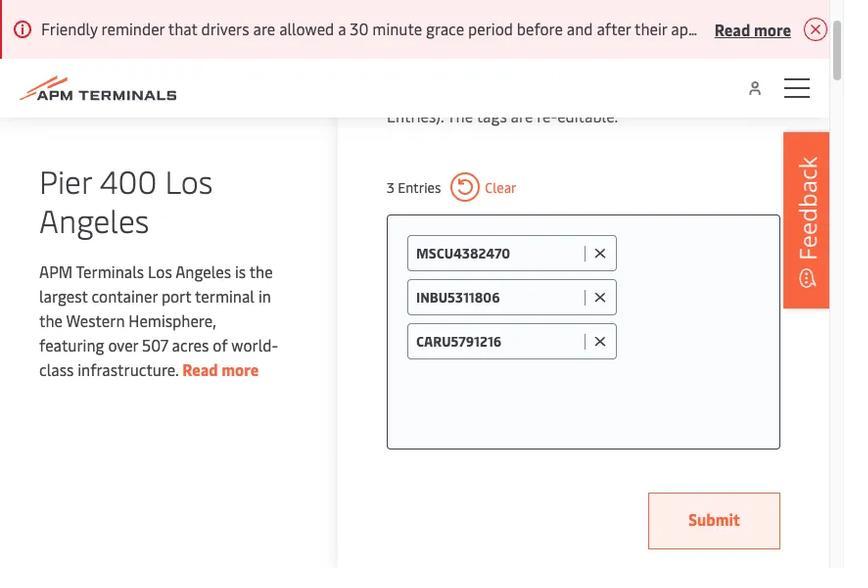 Task type: vqa. For each thing, say whether or not it's contained in the screenshot.
the Terminals at the top of the page
yes



Task type: describe. For each thing, give the bounding box(es) containing it.
1 entered id text field from the top
[[416, 244, 580, 263]]

400
[[100, 159, 157, 201]]

read more link
[[182, 358, 259, 380]]

los for terminals
[[148, 260, 172, 282]]

featuring
[[39, 334, 104, 355]]

of inside please enter container or bill of lading ids (maximum 50 entries). the tags are re-editable.
[[591, 80, 606, 102]]

track and trace - import availability
[[387, 0, 680, 69]]

los for 400
[[165, 159, 213, 201]]

container inside please enter container or bill of lading ids (maximum 50 entries). the tags are re-editable.
[[478, 80, 544, 102]]

of inside apm terminals los angeles is the largest container port terminal in the western hemisphere, featuring over 507 acres of world- class infrastructure.
[[213, 334, 228, 355]]

submit
[[689, 509, 741, 530]]

read more button
[[715, 17, 792, 41]]

50
[[761, 80, 780, 102]]

clear
[[485, 178, 517, 196]]

editable.
[[558, 105, 618, 126]]

entries).
[[387, 105, 444, 126]]

angeles for 400
[[39, 198, 149, 241]]

world-
[[232, 334, 278, 355]]

are
[[511, 105, 533, 126]]

largest
[[39, 285, 88, 306]]

0 horizontal spatial the
[[39, 309, 63, 331]]

more for read more button
[[754, 18, 792, 40]]

la secondary image
[[0, 339, 309, 568]]

3 entries
[[387, 178, 441, 196]]

container inside apm terminals los angeles is the largest container port terminal in the western hemisphere, featuring over 507 acres of world- class infrastructure.
[[92, 285, 158, 306]]

bill
[[566, 80, 587, 102]]

port
[[162, 285, 191, 306]]

entries
[[398, 178, 441, 196]]

angeles for terminals
[[176, 260, 231, 282]]

and
[[457, 0, 503, 30]]

3
[[387, 178, 395, 196]]

feedback button
[[784, 132, 833, 309]]

Entered ID text field
[[416, 332, 580, 351]]

infrastructure.
[[78, 358, 179, 380]]

lading
[[610, 80, 653, 102]]



Task type: locate. For each thing, give the bounding box(es) containing it.
more left the close alert icon
[[754, 18, 792, 40]]

angeles up the terminal at the left bottom of the page
[[176, 260, 231, 282]]

0 vertical spatial more
[[754, 18, 792, 40]]

availability
[[387, 31, 515, 69]]

acres
[[172, 334, 209, 355]]

read for read more button
[[715, 18, 751, 40]]

angeles
[[39, 198, 149, 241], [176, 260, 231, 282]]

container
[[478, 80, 544, 102], [92, 285, 158, 306]]

angeles inside pier 400 los angeles
[[39, 198, 149, 241]]

more inside button
[[754, 18, 792, 40]]

or
[[548, 80, 562, 102]]

terminals
[[76, 260, 144, 282]]

los right 400
[[165, 159, 213, 201]]

1 horizontal spatial more
[[754, 18, 792, 40]]

entered id text field down clear
[[416, 244, 580, 263]]

track
[[387, 0, 450, 30]]

clear button
[[451, 172, 517, 202]]

read up "(maximum"
[[715, 18, 751, 40]]

0 vertical spatial the
[[250, 260, 273, 282]]

of
[[591, 80, 606, 102], [213, 334, 228, 355]]

1 horizontal spatial angeles
[[176, 260, 231, 282]]

container down the terminals
[[92, 285, 158, 306]]

0 vertical spatial container
[[478, 80, 544, 102]]

more for read more link
[[222, 358, 259, 380]]

1 vertical spatial of
[[213, 334, 228, 355]]

of right bill
[[591, 80, 606, 102]]

entered id text field up entered id text field
[[416, 288, 580, 307]]

1 vertical spatial read more
[[182, 358, 259, 380]]

the
[[250, 260, 273, 282], [39, 309, 63, 331]]

read down acres
[[182, 358, 218, 380]]

read inside button
[[715, 18, 751, 40]]

angeles inside apm terminals los angeles is the largest container port terminal in the western hemisphere, featuring over 507 acres of world- class infrastructure.
[[176, 260, 231, 282]]

read more down acres
[[182, 358, 259, 380]]

over
[[108, 334, 138, 355]]

read for read more link
[[182, 358, 218, 380]]

angeles up the terminals
[[39, 198, 149, 241]]

507
[[142, 334, 168, 355]]

the right is
[[250, 260, 273, 282]]

ids
[[657, 80, 679, 102]]

0 horizontal spatial read
[[182, 358, 218, 380]]

0 horizontal spatial of
[[213, 334, 228, 355]]

more
[[754, 18, 792, 40], [222, 358, 259, 380]]

apm
[[39, 260, 73, 282]]

western
[[66, 309, 125, 331]]

1 vertical spatial more
[[222, 358, 259, 380]]

pier 400 los angeles
[[39, 159, 213, 241]]

los
[[165, 159, 213, 201], [148, 260, 172, 282]]

please
[[387, 80, 433, 102]]

submit button
[[649, 493, 781, 550]]

trace
[[509, 0, 573, 30]]

0 horizontal spatial more
[[222, 358, 259, 380]]

-
[[580, 0, 591, 30]]

the down largest
[[39, 309, 63, 331]]

re-
[[537, 105, 558, 126]]

1 horizontal spatial the
[[250, 260, 273, 282]]

0 vertical spatial read
[[715, 18, 751, 40]]

apm terminals los angeles is the largest container port terminal in the western hemisphere, featuring over 507 acres of world- class infrastructure.
[[39, 260, 278, 380]]

1 vertical spatial los
[[148, 260, 172, 282]]

enter
[[437, 80, 474, 102]]

0 vertical spatial of
[[591, 80, 606, 102]]

container up "are"
[[478, 80, 544, 102]]

los inside pier 400 los angeles
[[165, 159, 213, 201]]

read more
[[715, 18, 792, 40], [182, 358, 259, 380]]

0 vertical spatial entered id text field
[[416, 244, 580, 263]]

tags
[[477, 105, 507, 126]]

1 vertical spatial read
[[182, 358, 218, 380]]

1 vertical spatial the
[[39, 309, 63, 331]]

feedback
[[792, 157, 824, 261]]

read
[[715, 18, 751, 40], [182, 358, 218, 380]]

in
[[259, 285, 271, 306]]

class
[[39, 358, 74, 380]]

more down world-
[[222, 358, 259, 380]]

the
[[447, 105, 473, 126]]

0 horizontal spatial angeles
[[39, 198, 149, 241]]

1 horizontal spatial read more
[[715, 18, 792, 40]]

los up port
[[148, 260, 172, 282]]

hemisphere,
[[129, 309, 216, 331]]

1 horizontal spatial of
[[591, 80, 606, 102]]

los inside apm terminals los angeles is the largest container port terminal in the western hemisphere, featuring over 507 acres of world- class infrastructure.
[[148, 260, 172, 282]]

is
[[235, 260, 246, 282]]

1 vertical spatial entered id text field
[[416, 288, 580, 307]]

read more for read more button
[[715, 18, 792, 40]]

1 horizontal spatial container
[[478, 80, 544, 102]]

2 entered id text field from the top
[[416, 288, 580, 307]]

please enter container or bill of lading ids (maximum 50 entries). the tags are re-editable.
[[387, 80, 780, 126]]

0 horizontal spatial read more
[[182, 358, 259, 380]]

1 vertical spatial angeles
[[176, 260, 231, 282]]

read more for read more link
[[182, 358, 259, 380]]

0 vertical spatial read more
[[715, 18, 792, 40]]

import
[[598, 0, 680, 30]]

read more left the close alert icon
[[715, 18, 792, 40]]

1 vertical spatial container
[[92, 285, 158, 306]]

0 horizontal spatial container
[[92, 285, 158, 306]]

close alert image
[[804, 18, 827, 41]]

0 vertical spatial los
[[165, 159, 213, 201]]

pier
[[39, 159, 92, 201]]

1 horizontal spatial read
[[715, 18, 751, 40]]

0 vertical spatial angeles
[[39, 198, 149, 241]]

terminal
[[195, 285, 255, 306]]

(maximum
[[682, 80, 757, 102]]

Entered ID text field
[[416, 244, 580, 263], [416, 288, 580, 307]]

of up read more link
[[213, 334, 228, 355]]



